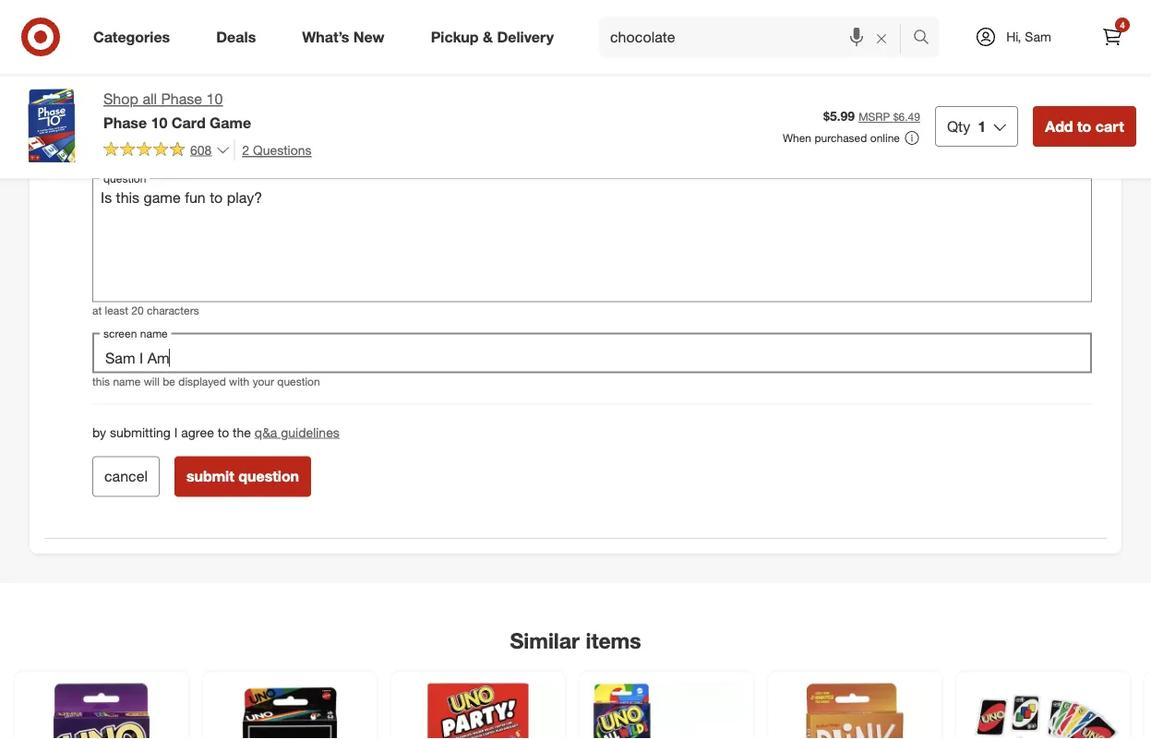 Task type: locate. For each thing, give the bounding box(es) containing it.
will
[[144, 375, 160, 389]]

0 vertical spatial phase
[[161, 90, 202, 108]]

question down card
[[135, 150, 207, 171]]

items
[[586, 628, 641, 654]]

10 up '608' link
[[151, 113, 167, 131]]

1 vertical spatial to
[[218, 425, 229, 441]]

agree
[[181, 425, 214, 441]]

)
[[234, 105, 238, 123]]

2 inside 2 questions link
[[242, 142, 249, 158]]

to
[[1078, 117, 1092, 135], [218, 425, 229, 441]]

1
[[978, 117, 986, 135]]

None text field
[[92, 333, 1092, 374]]

delivery
[[497, 28, 554, 46]]

uno all wild card game image
[[591, 684, 742, 740]]

phase down the shop in the left top of the page
[[103, 113, 147, 131]]

submitting
[[110, 425, 171, 441]]

1 horizontal spatial 2
[[242, 142, 249, 158]]

10
[[206, 90, 223, 108], [151, 113, 167, 131]]

0 vertical spatial question
[[135, 150, 207, 171]]

deals
[[216, 28, 256, 46]]

2 down game on the left of page
[[242, 142, 249, 158]]

shop
[[103, 90, 138, 108]]

all right see at the top left
[[134, 105, 149, 123]]

be
[[163, 375, 175, 389]]

0 horizontal spatial 2
[[226, 105, 234, 123]]

hi,
[[1007, 29, 1022, 45]]

0 vertical spatial 2
[[226, 105, 234, 123]]

$5.99 msrp $6.49
[[824, 108, 921, 124]]

all
[[143, 90, 157, 108], [134, 105, 149, 123]]

search
[[905, 30, 949, 48]]

answer it button
[[111, 27, 173, 56]]

game
[[210, 113, 251, 131]]

608 link
[[103, 139, 230, 162]]

image of phase 10 card game image
[[15, 89, 89, 163]]

question right your
[[277, 375, 320, 389]]

1 horizontal spatial phase
[[161, 90, 202, 108]]

card
[[172, 113, 206, 131]]

your
[[253, 375, 274, 389]]

this name will be displayed with your question
[[92, 375, 320, 389]]

1 vertical spatial 2
[[242, 142, 249, 158]]

1 horizontal spatial 10
[[206, 90, 223, 108]]

when
[[783, 131, 812, 145]]

questions
[[153, 105, 217, 123]]

submit question button
[[175, 457, 311, 498]]

i
[[174, 425, 178, 441]]

to right add
[[1078, 117, 1092, 135]]

2 vertical spatial question
[[238, 468, 299, 486]]

2 questions
[[242, 142, 312, 158]]

cart
[[1096, 117, 1125, 135]]

2 right card
[[226, 105, 234, 123]]

&
[[483, 28, 493, 46]]

submit question
[[187, 468, 299, 486]]

question for your question
[[135, 150, 207, 171]]

see all questions ( 2 )
[[104, 105, 238, 123]]

question inside button
[[238, 468, 299, 486]]

4 link
[[1092, 17, 1133, 57]]

phase up card
[[161, 90, 202, 108]]

by
[[92, 425, 106, 441]]

msrp
[[859, 110, 890, 124]]

4
[[1120, 19, 1125, 30]]

1 vertical spatial phase
[[103, 113, 147, 131]]

10 left )
[[206, 90, 223, 108]]

search button
[[905, 17, 949, 61]]

0 vertical spatial 10
[[206, 90, 223, 108]]

2
[[226, 105, 234, 123], [242, 142, 249, 158]]

question
[[135, 150, 207, 171], [277, 375, 320, 389], [238, 468, 299, 486]]

0 vertical spatial to
[[1078, 117, 1092, 135]]

1 vertical spatial 10
[[151, 113, 167, 131]]

answer it
[[119, 35, 165, 48]]

1 horizontal spatial to
[[1078, 117, 1092, 135]]

all right the shop in the left top of the page
[[143, 90, 157, 108]]

pickup & delivery
[[431, 28, 554, 46]]

all inside shop all phase 10 phase 10 card game
[[143, 90, 157, 108]]

phase
[[161, 90, 202, 108], [103, 113, 147, 131]]

your question
[[92, 150, 207, 171]]

to left the the
[[218, 425, 229, 441]]

guidelines
[[281, 425, 340, 441]]

question down q&a
[[238, 468, 299, 486]]



Task type: vqa. For each thing, say whether or not it's contained in the screenshot.
Is this game fun to play? text field
yes



Task type: describe. For each thing, give the bounding box(es) containing it.
0 horizontal spatial 10
[[151, 113, 167, 131]]

sam
[[1025, 29, 1052, 45]]

2 questions link
[[234, 139, 312, 160]]

what's new
[[302, 28, 385, 46]]

qty
[[947, 117, 971, 135]]

name
[[113, 375, 141, 389]]

uno flip card game image
[[26, 684, 177, 740]]

the
[[233, 425, 251, 441]]

add to cart button
[[1033, 106, 1137, 147]]

cancel
[[104, 468, 148, 486]]

20
[[131, 304, 144, 318]]

$5.99
[[824, 108, 855, 124]]

0 horizontal spatial phase
[[103, 113, 147, 131]]

questions
[[253, 142, 312, 158]]

all for shop
[[143, 90, 157, 108]]

answer
[[119, 35, 156, 48]]

new
[[354, 28, 385, 46]]

displayed
[[178, 375, 226, 389]]

all for see
[[134, 105, 149, 123]]

question for submit question
[[238, 468, 299, 486]]

$6.49
[[894, 110, 921, 124]]

hi, sam
[[1007, 29, 1052, 45]]

pickup & delivery link
[[415, 17, 577, 57]]

cancel button
[[92, 457, 160, 498]]

uno giant game image
[[968, 684, 1119, 740]]

pickup
[[431, 28, 479, 46]]

your
[[92, 150, 130, 171]]

characters
[[147, 304, 199, 318]]

608
[[190, 142, 212, 158]]

at
[[92, 304, 102, 318]]

1 vertical spatial question
[[277, 375, 320, 389]]

reinhards staupe's blink card game the world's fastest game! image
[[779, 684, 931, 740]]

(
[[222, 105, 226, 123]]

shop all phase 10 phase 10 card game
[[103, 90, 251, 131]]

categories link
[[78, 17, 193, 57]]

see
[[104, 105, 130, 123]]

q&a
[[255, 425, 277, 441]]

at least 20 characters
[[92, 304, 199, 318]]

submit
[[187, 468, 234, 486]]

similar
[[510, 628, 580, 654]]

this
[[92, 375, 110, 389]]

purchased
[[815, 131, 867, 145]]

add to cart
[[1045, 117, 1125, 135]]

least
[[105, 304, 128, 318]]

Is this game fun to play? text field
[[92, 179, 1092, 303]]

qty 1
[[947, 117, 986, 135]]

to inside button
[[1078, 117, 1092, 135]]

similar items
[[510, 628, 641, 654]]

with
[[229, 375, 250, 389]]

uno party card game image
[[403, 684, 554, 740]]

uno card game - retro edition image
[[214, 684, 366, 740]]

what's new link
[[286, 17, 408, 57]]

deals link
[[201, 17, 279, 57]]

What can we help you find? suggestions appear below search field
[[599, 17, 918, 57]]

add
[[1045, 117, 1073, 135]]

online
[[871, 131, 900, 145]]

it
[[159, 35, 165, 48]]

0 horizontal spatial to
[[218, 425, 229, 441]]

q&a guidelines button
[[255, 424, 340, 442]]

by submitting i agree to the q&a guidelines
[[92, 425, 340, 441]]

what's
[[302, 28, 349, 46]]

when purchased online
[[783, 131, 900, 145]]

categories
[[93, 28, 170, 46]]



